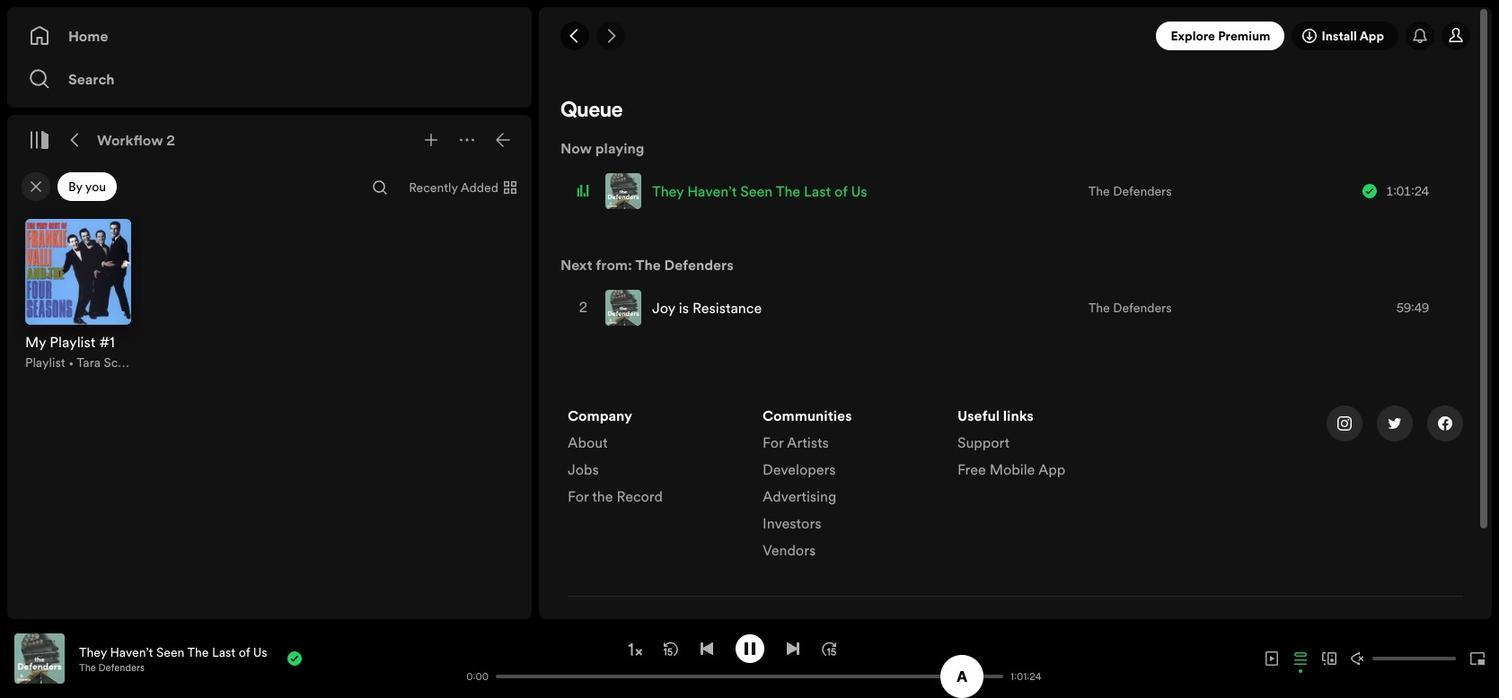 Task type: describe. For each thing, give the bounding box(es) containing it.
install app link
[[1292, 22, 1399, 50]]

now playing: they haven't seen the last of us by the defenders footer
[[14, 634, 453, 685]]

about
[[568, 433, 608, 453]]

the inside cell
[[776, 181, 801, 201]]

california consumer privacy act (ccpa) opt-out icon image
[[1271, 636, 1293, 649]]

you
[[85, 178, 106, 196]]

joy is resistance cell
[[605, 284, 769, 332]]

for inside "communities for artists developers advertising investors vendors"
[[763, 433, 784, 453]]

the defenders for they haven't seen the last of us
[[1089, 182, 1172, 200]]

company
[[568, 406, 633, 426]]

advertising
[[763, 487, 837, 507]]

of for they haven't seen the last of us the defenders
[[239, 644, 250, 662]]

previous image
[[699, 642, 714, 656]]

app inside 'link'
[[1360, 27, 1384, 45]]

resistance
[[693, 298, 762, 318]]

is
[[679, 298, 689, 318]]

mobile
[[990, 460, 1035, 480]]

joy is resistance
[[652, 298, 762, 318]]

1:01:24 inside cell
[[1386, 182, 1429, 200]]

advertising link
[[763, 487, 837, 514]]

of for they haven't seen the last of us
[[835, 181, 848, 201]]

the
[[592, 487, 613, 507]]

about link
[[568, 433, 608, 460]]

added
[[461, 179, 499, 197]]

investors
[[763, 514, 822, 534]]

vendors
[[763, 541, 816, 561]]

seen for they haven't seen the last of us the defenders
[[156, 644, 185, 662]]

free
[[958, 460, 986, 480]]

home
[[68, 26, 108, 46]]

vendors link
[[763, 541, 816, 568]]

By you checkbox
[[57, 172, 117, 201]]

search
[[68, 69, 115, 89]]

list containing company
[[568, 406, 741, 514]]

instagram image
[[1338, 417, 1352, 431]]

for inside company about jobs for the record
[[568, 487, 589, 507]]

clear filters image
[[29, 180, 43, 194]]

connect to a device image
[[1322, 652, 1337, 667]]

next
[[561, 255, 592, 275]]

app inside 'useful links support free mobile app'
[[1038, 460, 1066, 480]]

support link
[[958, 433, 1010, 460]]

queue
[[561, 101, 623, 122]]

2
[[167, 130, 175, 150]]

search link
[[29, 61, 510, 97]]

spotify – play queue element
[[539, 101, 1492, 696]]

skip back 15 seconds image
[[663, 642, 678, 656]]

workflow
[[97, 130, 163, 150]]

record
[[617, 487, 663, 507]]

top bar and user menu element
[[539, 7, 1492, 65]]

change speed image
[[626, 641, 644, 659]]

next from: the defenders
[[561, 255, 734, 275]]

free mobile app link
[[958, 460, 1066, 487]]

now playing view image
[[42, 642, 57, 657]]

explore premium
[[1171, 27, 1271, 45]]

workflow 2 button
[[93, 126, 179, 155]]

recently added
[[409, 179, 499, 197]]

haven't for they haven't seen the last of us
[[687, 181, 737, 201]]

joy
[[652, 298, 675, 318]]

for artists link
[[763, 433, 829, 460]]

group inside main element
[[14, 208, 142, 383]]

by you
[[68, 178, 106, 196]]

artists
[[787, 433, 829, 453]]

jobs link
[[568, 460, 599, 487]]



Task type: locate. For each thing, give the bounding box(es) containing it.
0 horizontal spatial of
[[239, 644, 250, 662]]

home link
[[29, 18, 510, 54]]

seen for they haven't seen the last of us
[[740, 181, 773, 201]]

1 vertical spatial last
[[212, 644, 236, 662]]

0 horizontal spatial 1:01:24
[[1011, 671, 1042, 684]]

developers
[[763, 460, 836, 480]]

developers link
[[763, 460, 836, 487]]

1 horizontal spatial 1:01:24
[[1386, 182, 1429, 200]]

0 horizontal spatial seen
[[156, 644, 185, 662]]

for left artists
[[763, 433, 784, 453]]

explore
[[1171, 27, 1215, 45]]

seen inside cell
[[740, 181, 773, 201]]

they for they haven't seen the last of us the defenders
[[79, 644, 107, 662]]

now
[[561, 138, 592, 158]]

the defenders for joy is resistance
[[1089, 299, 1172, 317]]

1 vertical spatial seen
[[156, 644, 185, 662]]

they right now playing view image
[[79, 644, 107, 662]]

last for they haven't seen the last of us
[[804, 181, 831, 201]]

1 horizontal spatial last
[[804, 181, 831, 201]]

they haven't seen the last of us
[[652, 181, 867, 201]]

last for they haven't seen the last of us the defenders
[[212, 644, 236, 662]]

0 horizontal spatial us
[[253, 644, 267, 662]]

haven't for they haven't seen the last of us the defenders
[[110, 644, 153, 662]]

app right install
[[1360, 27, 1384, 45]]

0:00
[[466, 671, 489, 684]]

jobs
[[568, 460, 599, 480]]

premium
[[1218, 27, 1271, 45]]

for
[[763, 433, 784, 453], [568, 487, 589, 507]]

1:01:24 inside the player controls element
[[1011, 671, 1042, 684]]

haven't inside they haven't seen the last of us the defenders
[[110, 644, 153, 662]]

they haven't seen the last of us cell
[[605, 167, 875, 216]]

by
[[68, 178, 82, 196]]

1 horizontal spatial of
[[835, 181, 848, 201]]

recently
[[409, 179, 458, 197]]

communities
[[763, 406, 852, 426]]

us inside cell
[[851, 181, 867, 201]]

app right "mobile"
[[1038, 460, 1066, 480]]

0 vertical spatial app
[[1360, 27, 1384, 45]]

0 vertical spatial the defenders
[[1089, 182, 1172, 200]]

us for they haven't seen the last of us the defenders
[[253, 644, 267, 662]]

investors link
[[763, 514, 822, 541]]

0 horizontal spatial list
[[568, 406, 741, 514]]

main element
[[7, 7, 532, 620]]

1:01:24
[[1386, 182, 1429, 200], [1011, 671, 1042, 684]]

1 vertical spatial they
[[79, 644, 107, 662]]

facebook image
[[1438, 417, 1453, 431]]

go back image
[[568, 29, 582, 43]]

0 vertical spatial last
[[804, 181, 831, 201]]

they haven't seen the last of us the defenders
[[79, 644, 267, 675]]

1 vertical spatial app
[[1038, 460, 1066, 480]]

of
[[835, 181, 848, 201], [239, 644, 250, 662]]

0 vertical spatial haven't
[[687, 181, 737, 201]]

list containing communities
[[763, 406, 936, 568]]

0 horizontal spatial app
[[1038, 460, 1066, 480]]

1 vertical spatial haven't
[[110, 644, 153, 662]]

1 the defenders from the top
[[1089, 182, 1172, 200]]

1 horizontal spatial list
[[763, 406, 936, 568]]

for left the
[[568, 487, 589, 507]]

seen
[[740, 181, 773, 201], [156, 644, 185, 662]]

2 list from the left
[[763, 406, 936, 568]]

1 horizontal spatial app
[[1360, 27, 1384, 45]]

0 horizontal spatial for
[[568, 487, 589, 507]]

player controls element
[[453, 635, 1047, 684]]

install
[[1322, 27, 1357, 45]]

1 vertical spatial the defenders
[[1089, 299, 1172, 317]]

twitter image
[[1388, 417, 1402, 431]]

playlist
[[25, 354, 65, 372]]

2 horizontal spatial list
[[958, 406, 1131, 487]]

they up next from: the defenders
[[652, 181, 684, 201]]

Recently Added, Grid view field
[[394, 173, 528, 202]]

0 vertical spatial seen
[[740, 181, 773, 201]]

from:
[[596, 255, 632, 275]]

go forward image
[[604, 29, 618, 43]]

1 horizontal spatial for
[[763, 433, 784, 453]]

links
[[1003, 406, 1034, 426]]

seen inside they haven't seen the last of us the defenders
[[156, 644, 185, 662]]

haven't inside cell
[[687, 181, 737, 201]]

defenders
[[1113, 182, 1172, 200], [664, 255, 734, 275], [1113, 299, 1172, 317], [98, 662, 145, 675]]

haven't
[[687, 181, 737, 201], [110, 644, 153, 662]]

support
[[958, 433, 1010, 453]]

explore premium button
[[1157, 22, 1285, 50]]

playing
[[595, 138, 645, 158]]

0 vertical spatial 1:01:24
[[1386, 182, 1429, 200]]

they
[[652, 181, 684, 201], [79, 644, 107, 662]]

what's new image
[[1413, 29, 1427, 43]]

1 horizontal spatial us
[[851, 181, 867, 201]]

skip forward 15 seconds image
[[822, 642, 836, 656]]

install app
[[1322, 27, 1384, 45]]

the defenders
[[1089, 182, 1172, 200], [1089, 299, 1172, 317]]

group
[[14, 208, 142, 383]]

us for they haven't seen the last of us
[[851, 181, 867, 201]]

playlist •
[[25, 354, 77, 372]]

•
[[68, 354, 74, 372]]

0 horizontal spatial haven't
[[110, 644, 153, 662]]

last inside they haven't seen the last of us the defenders
[[212, 644, 236, 662]]

list
[[568, 406, 741, 514], [763, 406, 936, 568], [958, 406, 1131, 487]]

for the record link
[[568, 487, 663, 514]]

last inside cell
[[804, 181, 831, 201]]

search in your library image
[[373, 181, 387, 195]]

2 the defenders from the top
[[1089, 299, 1172, 317]]

1 vertical spatial for
[[568, 487, 589, 507]]

none search field inside main element
[[366, 173, 394, 202]]

of inside cell
[[835, 181, 848, 201]]

company about jobs for the record
[[568, 406, 663, 507]]

us
[[851, 181, 867, 201], [253, 644, 267, 662]]

1 horizontal spatial they
[[652, 181, 684, 201]]

group containing playlist
[[14, 208, 142, 383]]

last
[[804, 181, 831, 201], [212, 644, 236, 662]]

None search field
[[366, 173, 394, 202]]

workflow 2
[[97, 130, 175, 150]]

1 vertical spatial 1:01:24
[[1011, 671, 1042, 684]]

1 vertical spatial of
[[239, 644, 250, 662]]

the
[[776, 181, 801, 201], [1089, 182, 1110, 200], [636, 255, 661, 275], [1089, 299, 1110, 317], [187, 644, 209, 662], [79, 662, 96, 675]]

they for they haven't seen the last of us
[[652, 181, 684, 201]]

app
[[1360, 27, 1384, 45], [1038, 460, 1066, 480]]

next image
[[786, 642, 800, 656]]

they inside cell
[[652, 181, 684, 201]]

communities for artists developers advertising investors vendors
[[763, 406, 852, 561]]

us inside they haven't seen the last of us the defenders
[[253, 644, 267, 662]]

useful
[[958, 406, 1000, 426]]

0 horizontal spatial last
[[212, 644, 236, 662]]

now playing
[[561, 138, 645, 158]]

the defenders link
[[1089, 182, 1172, 200], [636, 255, 734, 275], [1089, 299, 1172, 317], [79, 662, 145, 675]]

they haven't seen the last of us link
[[79, 644, 267, 662]]

0 vertical spatial of
[[835, 181, 848, 201]]

1 horizontal spatial seen
[[740, 181, 773, 201]]

0 vertical spatial they
[[652, 181, 684, 201]]

59:49
[[1397, 299, 1429, 317]]

0 vertical spatial for
[[763, 433, 784, 453]]

0 vertical spatial us
[[851, 181, 867, 201]]

1 vertical spatial us
[[253, 644, 267, 662]]

1 list from the left
[[568, 406, 741, 514]]

they inside they haven't seen the last of us the defenders
[[79, 644, 107, 662]]

list containing useful links
[[958, 406, 1131, 487]]

defenders inside they haven't seen the last of us the defenders
[[98, 662, 145, 675]]

useful links support free mobile app
[[958, 406, 1066, 480]]

3 list from the left
[[958, 406, 1131, 487]]

0 horizontal spatial they
[[79, 644, 107, 662]]

volume off image
[[1351, 652, 1365, 667]]

pause image
[[742, 642, 757, 656]]

1 horizontal spatial haven't
[[687, 181, 737, 201]]

of inside they haven't seen the last of us the defenders
[[239, 644, 250, 662]]

1:01:24 cell
[[1363, 167, 1454, 216]]



Task type: vqa. For each thing, say whether or not it's contained in the screenshot.
Install App link
yes



